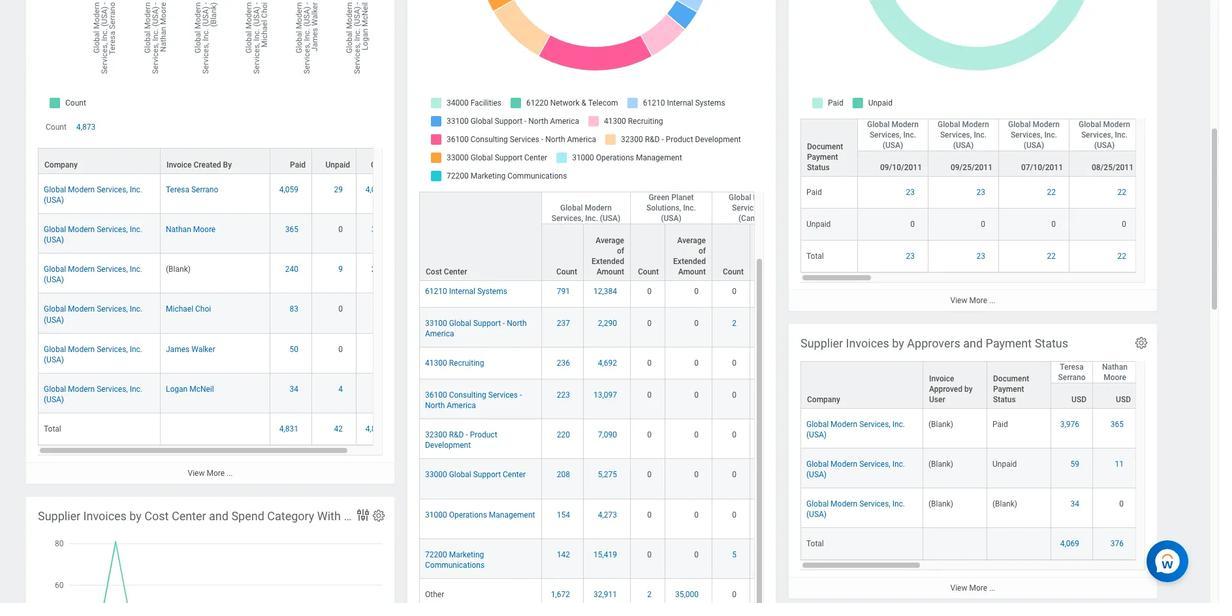 Task type: describe. For each thing, give the bounding box(es) containing it.
4
[[338, 385, 343, 394]]

view more ... for 240
[[188, 469, 233, 479]]

83 button
[[290, 305, 300, 315]]

33000 global support center link
[[425, 468, 526, 480]]

unpaid button
[[312, 149, 356, 174]]

view inside supplier invoices by approvers and payment status element
[[950, 585, 967, 594]]

count image for 50
[[362, 344, 392, 355]]

nathan moore button
[[1093, 362, 1137, 383]]

amount for 1st average of extended amount "popup button"
[[597, 268, 624, 277]]

view more ... for 23
[[950, 296, 995, 305]]

376
[[1111, 540, 1124, 549]]

33100
[[425, 319, 447, 328]]

4,692 button
[[598, 359, 619, 369]]

1 vertical spatial payment
[[986, 337, 1032, 350]]

by for cost
[[130, 510, 142, 523]]

4,069
[[1060, 540, 1079, 549]]

global modern services, inc. (usa) inside row
[[552, 204, 621, 223]]

4,831 button
[[279, 424, 300, 435]]

477
[[638, 215, 652, 224]]

&
[[480, 247, 485, 256]]

223
[[557, 391, 570, 400]]

global modern services, inc. (usa) button up 7,844 on the top of page
[[542, 193, 630, 224]]

document for topmost the "document payment status" popup button
[[807, 142, 843, 151]]

r&d
[[449, 431, 464, 440]]

2 usd column header from the left
[[1093, 362, 1137, 410]]

nathan moore link
[[166, 223, 216, 234]]

james walker
[[166, 345, 215, 354]]

row containing 09/10/2011
[[801, 119, 1219, 177]]

1,672 button
[[551, 590, 572, 601]]

4,273 button
[[598, 510, 619, 521]]

12,384 button
[[594, 287, 619, 297]]

1 horizontal spatial 34 button
[[1071, 500, 1081, 510]]

237 button
[[557, 319, 572, 329]]

0 horizontal spatial paid element
[[806, 185, 822, 197]]

376 button
[[1111, 540, 1126, 550]]

lines
[[434, 510, 462, 523]]

by for approvers
[[892, 337, 904, 350]]

33000
[[425, 471, 447, 480]]

220 button
[[557, 430, 572, 441]]

09/25/2011 column header
[[929, 119, 999, 177]]

33100 global support - north america link
[[425, 317, 527, 339]]

7,090 button
[[598, 430, 619, 441]]

0 vertical spatial document payment status button
[[801, 119, 857, 176]]

network
[[449, 247, 478, 256]]

(blank) for 59
[[929, 460, 953, 469]]

2 average of extended amount column header from the left
[[665, 193, 712, 282]]

1 horizontal spatial 2
[[732, 319, 737, 328]]

row containing unpaid
[[801, 209, 1219, 241]]

2 average from the left
[[677, 236, 706, 245]]

35,000 button
[[675, 590, 701, 601]]

33100 global support - north america
[[425, 319, 527, 339]]

company for invoice created by
[[44, 161, 78, 170]]

(blank) element for 9
[[166, 263, 191, 274]]

michael choi
[[166, 305, 211, 314]]

amount for second average of extended amount "popup button" from the left
[[678, 268, 706, 277]]

configure supplier invoices by approvers and payment status image
[[1134, 336, 1149, 350]]

green planet solutions, inc. (usa) button
[[631, 193, 712, 224]]

serrano inside teresa serrano link
[[191, 185, 218, 195]]

29
[[334, 185, 343, 195]]

nathan moore inside popup button
[[1102, 363, 1128, 383]]

usd for first 'usd' 'column header' from right
[[1116, 396, 1131, 405]]

4,059
[[279, 185, 298, 195]]

count button for 1st count column header from left
[[542, 224, 583, 281]]

global modern services, ltd (canada) button
[[712, 193, 797, 224]]

61210 internal systems
[[425, 287, 507, 296]]

0 horizontal spatial 2 button
[[647, 590, 654, 601]]

1 horizontal spatial of
[[617, 247, 624, 256]]

41300
[[425, 359, 447, 368]]

59 button
[[1071, 460, 1081, 470]]

1 vertical spatial document payment status button
[[987, 362, 1051, 409]]

365 for 3,976
[[1111, 420, 1124, 430]]

365 button for 0
[[371, 225, 387, 235]]

08/25/2011
[[1092, 163, 1134, 172]]

2 vertical spatial center
[[172, 510, 206, 523]]

cost center
[[426, 268, 467, 277]]

0 horizontal spatial document payment status column header
[[801, 119, 858, 177]]

09/10/2011 button
[[858, 151, 928, 176]]

supplier invoices by created worker and payment status for a particular company element
[[26, 0, 398, 485]]

42
[[334, 425, 343, 434]]

07/10/2011
[[1021, 163, 1063, 172]]

2 count column header from the left
[[631, 193, 665, 282]]

invoice for invoice approved by user
[[929, 375, 954, 384]]

5
[[732, 551, 737, 560]]

365 button for 3,976
[[1111, 420, 1126, 430]]

07/10/2011 column header
[[999, 119, 1070, 177]]

1 horizontal spatial unpaid element
[[993, 458, 1017, 469]]

1 average of extended amount from the left
[[592, 236, 624, 277]]

global modern services, inc. (usa) button up 09/25/2011 popup button
[[929, 119, 998, 151]]

2,290
[[598, 319, 617, 328]]

user
[[929, 396, 945, 405]]

09/25/2011 button
[[929, 151, 998, 176]]

32300 r&d - product development link
[[425, 429, 497, 451]]

31000 operations management link
[[425, 508, 535, 520]]

33000 global support center
[[425, 471, 526, 480]]

marketing
[[449, 551, 484, 560]]

walker
[[191, 345, 215, 354]]

2,977
[[680, 215, 699, 224]]

supplier invoices by paid status and due date element
[[789, 0, 1219, 311]]

35,000
[[675, 591, 699, 600]]

row containing 41300 recruiting
[[419, 348, 1056, 380]]

center inside 'popup button'
[[444, 268, 467, 277]]

count image for 42
[[362, 424, 392, 435]]

07/10/2011 button
[[999, 151, 1069, 176]]

nathan inside popup button
[[1102, 363, 1128, 372]]

1 usd column header from the left
[[1051, 362, 1093, 410]]

72200 marketing communications
[[425, 551, 485, 571]]

29 button
[[334, 185, 345, 195]]

invoices for cost
[[83, 510, 127, 523]]

row containing average of extended amount
[[419, 193, 1056, 282]]

61210
[[425, 287, 447, 296]]

global modern services, inc. (usa) link for 365
[[44, 223, 142, 245]]

unpaid for the topmost unpaid element
[[806, 220, 831, 229]]

4,273
[[598, 511, 617, 520]]

237
[[557, 319, 570, 328]]

(blank) for 34
[[929, 500, 953, 509]]

2,290 button
[[598, 319, 619, 329]]

teresa serrano inside teresa serrano popup button
[[1058, 363, 1086, 383]]

3,032
[[551, 215, 570, 224]]

(blank) for 3,976
[[929, 420, 953, 430]]

7,090
[[598, 431, 617, 440]]

status for the "document payment status" popup button to the bottom
[[993, 396, 1016, 405]]

nathan moore inside supplier invoices by created worker and payment status for a particular company element
[[166, 225, 216, 234]]

59
[[1071, 460, 1079, 469]]

1 horizontal spatial paid element
[[993, 418, 1008, 430]]

payment for the "document payment status" popup button to the bottom
[[993, 385, 1024, 394]]

2 horizontal spatial center
[[503, 471, 526, 480]]

count image for 83
[[362, 305, 392, 315]]

791 button
[[557, 287, 572, 297]]

15,419
[[594, 551, 617, 560]]

paid for rightmost paid element
[[993, 420, 1008, 430]]

(blank) element for 3,976
[[929, 418, 953, 430]]

09/10/2011 column header
[[858, 119, 929, 177]]

unpaid inside popup button
[[325, 161, 350, 170]]

supplier invoices by approvers and payment status element
[[789, 324, 1219, 600]]

status for topmost the "document payment status" popup button
[[807, 163, 830, 172]]

global modern services, inc. (usa) link for 83
[[44, 303, 142, 325]]

5 button
[[732, 550, 739, 561]]

and inside supplier invoices by approvers and payment status element
[[963, 337, 983, 350]]

nathan inside supplier invoices by created worker and payment status for a particular company element
[[166, 225, 191, 234]]

09/25/2011
[[951, 163, 993, 172]]

payment for topmost the "document payment status" popup button
[[807, 153, 838, 162]]

42 button
[[334, 424, 345, 435]]

invoice approved by user
[[929, 375, 973, 405]]

global modern services, inc. (usa) button up 09/10/2011 popup button
[[858, 119, 928, 151]]

(blank) element for 34
[[929, 498, 953, 509]]

communications
[[425, 561, 485, 571]]

spend
[[231, 510, 264, 523]]

support for -
[[473, 319, 501, 328]]

(blank) element for 59
[[929, 458, 953, 469]]

row containing 61210 internal systems
[[419, 276, 1056, 308]]

support for center
[[473, 471, 501, 480]]

services
[[488, 391, 518, 400]]

1 vertical spatial cost
[[145, 510, 169, 523]]

13,097 button
[[594, 391, 619, 401]]

supplier invoices by approvers and payment status
[[801, 337, 1068, 350]]

ltd
[[766, 204, 777, 213]]

36100
[[425, 391, 447, 400]]

other element
[[425, 588, 444, 600]]

row containing 3,032
[[419, 204, 1056, 236]]

(canada)
[[738, 214, 771, 223]]

document payment status for the "document payment status" popup button to the bottom
[[993, 375, 1029, 405]]

moore inside popup button
[[1104, 373, 1126, 383]]

61220
[[425, 247, 447, 256]]

invoice created by column header
[[161, 148, 270, 175]]

approvers
[[907, 337, 960, 350]]

row containing paid
[[801, 177, 1219, 209]]

supplier invoices by cost center and spend category with count of prepaid lines
[[38, 510, 462, 523]]

1,672
[[551, 591, 570, 600]]

34 inside supplier invoices by created worker and payment status for a particular company element
[[290, 385, 298, 394]]

operations
[[449, 511, 487, 520]]

created
[[194, 161, 221, 170]]

global inside 33100 global support - north america
[[449, 319, 471, 328]]

supplier for supplier invoices by cost center and spend category with count of prepaid lines
[[38, 510, 80, 523]]

company column header for invoice approved by user
[[801, 362, 923, 410]]

view for 23
[[950, 296, 967, 305]]

0 inside supplier invoices by approvers and payment status element
[[1119, 500, 1124, 509]]

teresa inside popup button
[[1060, 363, 1084, 372]]

document for the "document payment status" popup button to the bottom
[[993, 375, 1029, 384]]



Task type: locate. For each thing, give the bounding box(es) containing it.
0 vertical spatial 34 button
[[290, 384, 300, 395]]

invoice for invoice created by
[[167, 161, 192, 170]]

0 horizontal spatial north
[[425, 402, 445, 411]]

status
[[807, 163, 830, 172], [1035, 337, 1068, 350], [993, 396, 1016, 405]]

2 vertical spatial count image
[[362, 384, 392, 395]]

nathan right teresa serrano popup button
[[1102, 363, 1128, 372]]

teresa serrano left nathan moore popup button
[[1058, 363, 1086, 383]]

1 horizontal spatial document
[[993, 375, 1029, 384]]

1 vertical spatial paid element
[[993, 418, 1008, 430]]

internal
[[449, 287, 475, 296]]

serrano left nathan moore popup button
[[1058, 373, 1086, 383]]

more inside "supplier invoices by paid status and due date" element
[[969, 296, 987, 305]]

global modern services, inc. (usa) button up 07/10/2011 popup button at the top of the page
[[999, 119, 1069, 151]]

more for 23
[[969, 296, 987, 305]]

total element inside "supplier invoices by paid status and due date" element
[[806, 249, 824, 261]]

- for support
[[503, 319, 505, 328]]

document payment status for topmost the "document payment status" popup button
[[807, 142, 843, 172]]

teresa serrano link
[[166, 183, 218, 195]]

1 average from the left
[[596, 236, 624, 245]]

08/25/2011 button
[[1070, 151, 1139, 176]]

prepaid
[[391, 510, 431, 523]]

0 vertical spatial support
[[473, 319, 501, 328]]

north down 36100
[[425, 402, 445, 411]]

support down systems
[[473, 319, 501, 328]]

365 up 249 at top left
[[371, 225, 385, 234]]

north for 33100 global support - north america
[[507, 319, 527, 328]]

count button for 2nd count column header
[[631, 224, 665, 281]]

142 button
[[557, 550, 572, 561]]

-
[[503, 319, 505, 328], [520, 391, 522, 400], [466, 431, 468, 440]]

23
[[906, 188, 915, 197], [977, 188, 985, 197], [906, 252, 915, 261], [977, 252, 985, 261]]

(blank) for 9
[[166, 265, 191, 274]]

(blank)
[[166, 265, 191, 274], [929, 420, 953, 430], [929, 460, 953, 469], [929, 500, 953, 509], [993, 500, 1017, 509]]

- for services
[[520, 391, 522, 400]]

row containing green planet solutions, inc. (usa)
[[419, 192, 1056, 282]]

0 vertical spatial 2 button
[[732, 319, 739, 329]]

3 count column header from the left
[[712, 193, 750, 282]]

average up 4,209 button
[[677, 236, 706, 245]]

row containing other
[[419, 580, 1056, 604]]

365 up 11
[[1111, 420, 1124, 430]]

global modern services, inc. (usa) link for 34
[[44, 382, 142, 405]]

0 vertical spatial company column header
[[38, 148, 161, 175]]

1 vertical spatial and
[[209, 510, 229, 523]]

count image right 29 button
[[362, 185, 392, 195]]

365
[[285, 225, 298, 234], [371, 225, 385, 234], [1111, 420, 1124, 430]]

0 vertical spatial company
[[44, 161, 78, 170]]

company for invoice approved by user
[[807, 396, 840, 405]]

company button inside supplier invoices by approvers and payment status element
[[801, 362, 923, 409]]

1 support from the top
[[473, 319, 501, 328]]

of inside "supplier invoices by cost center and spend category with count of prepaid lines" element
[[378, 510, 389, 523]]

0 horizontal spatial nathan
[[166, 225, 191, 234]]

1 horizontal spatial average
[[677, 236, 706, 245]]

serrano inside teresa serrano popup button
[[1058, 373, 1086, 383]]

32,911
[[594, 591, 617, 600]]

supplier for supplier invoices by approvers and payment status
[[801, 337, 843, 350]]

0 horizontal spatial unpaid
[[325, 161, 350, 170]]

477 button
[[638, 215, 654, 225]]

usd column header right teresa serrano popup button
[[1093, 362, 1137, 410]]

0 horizontal spatial document payment status button
[[801, 119, 857, 176]]

...
[[989, 296, 995, 305], [227, 469, 233, 479], [989, 585, 995, 594]]

13,097
[[594, 391, 617, 400]]

1 vertical spatial paid
[[806, 188, 822, 197]]

1 amount from the left
[[597, 268, 624, 277]]

extended down 4,209
[[673, 257, 706, 266]]

1 usd button from the left
[[1051, 384, 1092, 409]]

usd column header
[[1051, 362, 1093, 410], [1093, 362, 1137, 410]]

0 horizontal spatial document payment status
[[807, 142, 843, 172]]

total element
[[806, 249, 824, 261], [44, 422, 61, 434], [806, 538, 824, 549]]

invoices
[[846, 337, 889, 350], [83, 510, 127, 523]]

2 support from the top
[[473, 471, 501, 480]]

32300
[[425, 431, 447, 440]]

invoices for approvers
[[846, 337, 889, 350]]

extended for 1st average of extended amount "popup button"
[[592, 257, 624, 266]]

0 horizontal spatial by
[[130, 510, 142, 523]]

product
[[470, 431, 497, 440]]

0 vertical spatial total element
[[806, 249, 824, 261]]

support
[[473, 319, 501, 328], [473, 471, 501, 480]]

company column header for invoice created by
[[38, 148, 161, 175]]

unpaid column header
[[312, 148, 357, 175]]

average of extended amount column header
[[584, 193, 631, 282], [665, 193, 712, 282]]

average up '7,844' button
[[596, 236, 624, 245]]

0 vertical spatial view more ...
[[950, 296, 995, 305]]

cost center column header
[[419, 192, 542, 282]]

nathan
[[166, 225, 191, 234], [1102, 363, 1128, 372]]

moore right teresa serrano popup button
[[1104, 373, 1126, 383]]

count button right '7,844' button
[[631, 224, 665, 281]]

green planet solutions, inc. (usa)
[[646, 193, 696, 223]]

row containing company
[[38, 148, 398, 175]]

invoice
[[167, 161, 192, 170], [929, 375, 954, 384]]

34 button
[[290, 384, 300, 395], [1071, 500, 1081, 510]]

logan mcneil
[[166, 385, 214, 394]]

document payment status button left teresa serrano popup button
[[987, 362, 1051, 409]]

paid for paid element to the left
[[806, 188, 822, 197]]

company column header
[[38, 148, 161, 175], [801, 362, 923, 410]]

unpaid inside "supplier invoices by paid status and due date" element
[[806, 220, 831, 229]]

supplier
[[801, 337, 843, 350], [38, 510, 80, 523]]

support up 31000 operations management link
[[473, 471, 501, 480]]

paid column header
[[270, 148, 312, 175]]

north inside 33100 global support - north america
[[507, 319, 527, 328]]

teresa serrano button
[[1051, 362, 1092, 383]]

amount down 4,209 button
[[678, 268, 706, 277]]

1 vertical spatial status
[[1035, 337, 1068, 350]]

0 vertical spatial document payment status
[[807, 142, 843, 172]]

23 button
[[906, 187, 917, 198], [977, 187, 987, 198], [906, 251, 917, 262], [977, 251, 987, 262]]

teresa inside supplier invoices by created worker and payment status for a particular company element
[[166, 185, 189, 195]]

0 vertical spatial nathan
[[166, 225, 191, 234]]

moore down teresa serrano link
[[193, 225, 216, 234]]

365 for 0
[[371, 225, 385, 234]]

1 usd from the left
[[1072, 396, 1087, 405]]

1 horizontal spatial company column header
[[801, 362, 923, 410]]

34 button down '59' 'button'
[[1071, 500, 1081, 510]]

0 vertical spatial teresa serrano
[[166, 185, 218, 195]]

count
[[46, 123, 66, 132], [371, 161, 392, 170], [556, 268, 577, 277], [638, 268, 659, 277], [723, 268, 744, 277], [344, 510, 375, 523]]

logan mcneil link
[[166, 382, 214, 394]]

61210 internal systems link
[[425, 285, 507, 296]]

0 vertical spatial unpaid element
[[806, 217, 831, 229]]

average of extended amount button down green planet solutions, inc. (usa) popup button
[[665, 224, 712, 281]]

2 vertical spatial view more ...
[[950, 585, 995, 594]]

nathan down teresa serrano link
[[166, 225, 191, 234]]

- inside 32300 r&d - product development
[[466, 431, 468, 440]]

... for 23
[[989, 296, 995, 305]]

... for 240
[[227, 469, 233, 479]]

james
[[166, 345, 190, 354]]

365 up 240
[[285, 225, 298, 234]]

4,209
[[680, 247, 699, 256]]

208
[[557, 471, 570, 480]]

0 horizontal spatial invoice
[[167, 161, 192, 170]]

2 horizontal spatial of
[[699, 247, 706, 256]]

company inside supplier invoices by approvers and payment status element
[[807, 396, 840, 405]]

0 vertical spatial paid element
[[806, 185, 822, 197]]

2 count image from the top
[[362, 424, 392, 435]]

0 vertical spatial nathan moore
[[166, 225, 216, 234]]

0 horizontal spatial usd
[[1072, 396, 1087, 405]]

0 horizontal spatial average of extended amount
[[592, 236, 624, 277]]

usd button down teresa serrano popup button
[[1051, 384, 1092, 409]]

0 horizontal spatial extended
[[592, 257, 624, 266]]

1 horizontal spatial by
[[892, 337, 904, 350]]

1 horizontal spatial serrano
[[1058, 373, 1086, 383]]

amount up the 12,384 button
[[597, 268, 624, 277]]

view more ... link inside "supplier invoices by paid status and due date" element
[[789, 290, 1157, 311]]

0 horizontal spatial document
[[807, 142, 843, 151]]

document payment status inside "supplier invoices by paid status and due date" element
[[807, 142, 843, 172]]

invoice up approved in the bottom right of the page
[[929, 375, 954, 384]]

2 average of extended amount button from the left
[[665, 224, 712, 281]]

1 vertical spatial teresa serrano
[[1058, 363, 1086, 383]]

usd column header up 3,976 button
[[1051, 362, 1093, 410]]

count image right 42 button
[[362, 424, 392, 435]]

view for 240
[[188, 469, 205, 479]]

by inside invoice approved by user
[[964, 385, 973, 394]]

cost inside 'popup button'
[[426, 268, 442, 277]]

row containing 33100 global support - north america
[[419, 308, 1056, 348]]

1 average of extended amount button from the left
[[584, 224, 630, 281]]

count button right 4,209 button
[[712, 224, 750, 281]]

global modern services, inc. (usa)
[[867, 120, 919, 150], [938, 120, 989, 150], [1008, 120, 1060, 150], [1079, 120, 1130, 150], [44, 185, 142, 205], [552, 204, 621, 223], [44, 225, 142, 245], [44, 265, 142, 285], [44, 305, 142, 325], [44, 345, 142, 365], [44, 385, 142, 405], [806, 420, 905, 440], [806, 460, 905, 480], [806, 500, 905, 520]]

1 horizontal spatial invoices
[[846, 337, 889, 350]]

9
[[338, 265, 343, 274]]

teresa serrano down invoice created by
[[166, 185, 218, 195]]

2 vertical spatial -
[[466, 431, 468, 440]]

2 horizontal spatial count column header
[[712, 193, 750, 282]]

1 vertical spatial ...
[[227, 469, 233, 479]]

34 down '59' 'button'
[[1071, 500, 1079, 509]]

view more ... inside supplier invoices by created worker and payment status for a particular company element
[[188, 469, 233, 479]]

2
[[732, 319, 737, 328], [647, 591, 652, 600]]

50
[[290, 345, 298, 354]]

1 vertical spatial unpaid element
[[993, 458, 1017, 469]]

2 extended from the left
[[673, 257, 706, 266]]

0 vertical spatial center
[[444, 268, 467, 277]]

2 vertical spatial status
[[993, 396, 1016, 405]]

2 average of extended amount from the left
[[673, 236, 706, 277]]

2 vertical spatial view
[[950, 585, 967, 594]]

supplier invoices by cost center and spend category with count of prepaid lines element
[[26, 497, 462, 604]]

220
[[557, 431, 570, 440]]

inc. inside green planet solutions, inc. (usa)
[[683, 204, 696, 213]]

row containing 32300 r&d - product development
[[419, 420, 1056, 460]]

2 horizontal spatial 365 button
[[1111, 420, 1126, 430]]

row
[[801, 119, 1219, 177], [801, 119, 1219, 177], [38, 148, 398, 175], [38, 174, 398, 214], [801, 177, 1219, 209], [419, 192, 1056, 282], [419, 193, 1056, 282], [419, 204, 1056, 236], [801, 209, 1219, 241], [38, 214, 398, 254], [419, 236, 1056, 276], [801, 241, 1219, 273], [38, 254, 398, 294], [419, 276, 1056, 308], [38, 294, 398, 334], [419, 308, 1056, 348], [38, 334, 398, 374], [419, 348, 1056, 380], [801, 362, 1219, 410], [801, 362, 1219, 410], [38, 374, 398, 414], [419, 380, 1056, 420], [801, 409, 1219, 449], [38, 414, 398, 446], [419, 420, 1056, 460], [801, 449, 1219, 489], [419, 460, 1056, 500], [801, 489, 1219, 529], [419, 500, 1056, 540], [801, 529, 1219, 561], [419, 540, 1056, 580], [419, 580, 1056, 604]]

34 inside supplier invoices by approvers and payment status element
[[1071, 500, 1079, 509]]

... inside supplier invoices by created worker and payment status for a particular company element
[[227, 469, 233, 479]]

0 horizontal spatial 365 button
[[285, 225, 300, 235]]

0 horizontal spatial average of extended amount button
[[584, 224, 630, 281]]

row containing 31000 operations management
[[419, 500, 1056, 540]]

paid inside paid popup button
[[290, 161, 306, 170]]

total inside supplier invoices by approvers and payment status element
[[806, 540, 824, 549]]

- down systems
[[503, 319, 505, 328]]

5,275 button
[[598, 470, 619, 481]]

of right configure and view chart data image
[[378, 510, 389, 523]]

- inside 33100 global support - north america
[[503, 319, 505, 328]]

usd button for first 'usd' 'column header' from right
[[1093, 384, 1137, 409]]

average of extended amount up the 12,384 button
[[592, 236, 624, 277]]

72200 marketing communications link
[[425, 548, 485, 571]]

unpaid inside supplier invoices by approvers and payment status element
[[993, 460, 1017, 469]]

count image for 34
[[362, 384, 392, 395]]

usd up 3,976 button
[[1072, 396, 1087, 405]]

1 vertical spatial total
[[44, 425, 61, 434]]

cell
[[419, 204, 542, 236], [750, 204, 797, 236], [542, 236, 584, 276], [631, 236, 665, 276], [712, 236, 750, 276], [750, 236, 797, 276], [750, 276, 797, 308], [750, 308, 797, 348], [750, 348, 797, 380], [750, 380, 797, 420], [161, 414, 270, 446], [750, 420, 797, 460], [750, 460, 797, 500], [750, 500, 797, 540], [923, 529, 987, 561], [987, 529, 1051, 561], [750, 540, 797, 580], [750, 580, 797, 604]]

0 horizontal spatial 34
[[290, 385, 298, 394]]

paid inside supplier invoices by approvers and payment status element
[[993, 420, 1008, 430]]

payment inside "supplier invoices by paid status and due date" element
[[807, 153, 838, 162]]

payment inside row
[[993, 385, 1024, 394]]

view more ... inside "supplier invoices by paid status and due date" element
[[950, 296, 995, 305]]

2 vertical spatial payment
[[993, 385, 1024, 394]]

11 button
[[1115, 460, 1126, 470]]

... inside "supplier invoices by paid status and due date" element
[[989, 296, 995, 305]]

31000 operations management
[[425, 511, 535, 520]]

2 vertical spatial total
[[806, 540, 824, 549]]

0
[[732, 215, 737, 224], [910, 220, 915, 229], [981, 220, 985, 229], [1051, 220, 1056, 229], [1122, 220, 1126, 229], [338, 225, 343, 234], [647, 287, 652, 296], [694, 287, 699, 296], [732, 287, 737, 296], [338, 305, 343, 314], [647, 319, 652, 328], [694, 319, 699, 328], [338, 345, 343, 354], [647, 359, 652, 368], [694, 359, 699, 368], [732, 359, 737, 368], [647, 391, 652, 400], [694, 391, 699, 400], [732, 391, 737, 400], [647, 431, 652, 440], [694, 431, 699, 440], [732, 431, 737, 440], [647, 471, 652, 480], [694, 471, 699, 480], [732, 471, 737, 480], [1119, 500, 1124, 509], [647, 511, 652, 520], [694, 511, 699, 520], [732, 511, 737, 520], [647, 551, 652, 560], [694, 551, 699, 560], [732, 591, 737, 600]]

0 vertical spatial by
[[892, 337, 904, 350]]

count button up 791
[[542, 224, 583, 281]]

center up internal
[[444, 268, 467, 277]]

2 usd button from the left
[[1093, 384, 1137, 409]]

1 horizontal spatial -
[[503, 319, 505, 328]]

development
[[425, 442, 471, 451]]

modern inside global modern services, ltd (canada)
[[753, 193, 780, 202]]

count image
[[362, 305, 392, 315], [362, 344, 392, 355], [362, 384, 392, 395]]

(blank) element inside supplier invoices by created worker and payment status for a particular company element
[[166, 263, 191, 274]]

unpaid element
[[806, 217, 831, 229], [993, 458, 1017, 469]]

teresa down invoice created by
[[166, 185, 189, 195]]

row containing 72200 marketing communications
[[419, 540, 1056, 580]]

365 button up 11
[[1111, 420, 1126, 430]]

average of extended amount down 2,977 button
[[673, 236, 706, 277]]

more inside supplier invoices by approvers and payment status element
[[969, 585, 987, 594]]

154
[[557, 511, 570, 520]]

0 vertical spatial payment
[[807, 153, 838, 162]]

document payment status inside row
[[993, 375, 1029, 405]]

green
[[649, 193, 669, 202]]

0 horizontal spatial count column header
[[542, 193, 584, 282]]

365 button up 249 at top left
[[371, 225, 387, 235]]

0 vertical spatial serrano
[[191, 185, 218, 195]]

global
[[867, 120, 890, 129], [938, 120, 960, 129], [1008, 120, 1031, 129], [1079, 120, 1101, 129], [44, 185, 66, 195], [729, 193, 751, 202], [560, 204, 583, 213], [44, 225, 66, 234], [44, 265, 66, 274], [44, 305, 66, 314], [449, 319, 471, 328], [44, 345, 66, 354], [44, 385, 66, 394], [806, 420, 829, 430], [806, 460, 829, 469], [449, 471, 471, 480], [806, 500, 829, 509]]

(blank) inside supplier invoices by created worker and payment status for a particular company element
[[166, 265, 191, 274]]

cost
[[426, 268, 442, 277], [145, 510, 169, 523]]

12,384
[[594, 287, 617, 296]]

view inside "supplier invoices by paid status and due date" element
[[950, 296, 967, 305]]

total element inside supplier invoices by approvers and payment status element
[[806, 538, 824, 549]]

recruiting
[[449, 359, 484, 368]]

paid element
[[806, 185, 822, 197], [993, 418, 1008, 430]]

america inside 36100 consulting services - north america
[[447, 402, 476, 411]]

1 vertical spatial count image
[[362, 344, 392, 355]]

center up management
[[503, 471, 526, 480]]

1 horizontal spatial extended
[[673, 257, 706, 266]]

(blank) element
[[166, 263, 191, 274], [929, 418, 953, 430], [929, 458, 953, 469], [929, 498, 953, 509], [993, 498, 1017, 509]]

paid inside "supplier invoices by paid status and due date" element
[[806, 188, 822, 197]]

0 horizontal spatial company column header
[[38, 148, 161, 175]]

america inside 33100 global support - north america
[[425, 330, 454, 339]]

41300 recruiting link
[[425, 357, 484, 368]]

... inside supplier invoices by approvers and payment status element
[[989, 585, 995, 594]]

2 horizontal spatial status
[[1035, 337, 1068, 350]]

more inside supplier invoices by created worker and payment status for a particular company element
[[207, 469, 225, 479]]

document inside "supplier invoices by paid status and due date" element
[[807, 142, 843, 151]]

teresa serrano inside supplier invoices by created worker and payment status for a particular company element
[[166, 185, 218, 195]]

more
[[969, 296, 987, 305], [207, 469, 225, 479], [969, 585, 987, 594]]

row containing teresa serrano
[[801, 362, 1219, 410]]

41300 recruiting
[[425, 359, 484, 368]]

1 horizontal spatial average of extended amount button
[[665, 224, 712, 281]]

249 button
[[371, 265, 387, 275]]

invoice up teresa serrano link
[[167, 161, 192, 170]]

center left spend
[[172, 510, 206, 523]]

0 horizontal spatial and
[[209, 510, 229, 523]]

0 vertical spatial document
[[807, 142, 843, 151]]

row containing 36100 consulting services - north america
[[419, 380, 1056, 420]]

3,976
[[1060, 420, 1079, 430]]

34 down the 50 button
[[290, 385, 298, 394]]

view more ... link inside supplier invoices by approvers and payment status element
[[789, 578, 1157, 600]]

invoice approved by user column header
[[923, 362, 987, 410]]

22
[[1047, 188, 1056, 197], [1118, 188, 1126, 197], [1047, 252, 1056, 261], [1118, 252, 1126, 261]]

average of extended amount
[[592, 236, 624, 277], [673, 236, 706, 277]]

more for 240
[[207, 469, 225, 479]]

total element for 23
[[806, 249, 824, 261]]

2 horizontal spatial 365
[[1111, 420, 1124, 430]]

and left spend
[[209, 510, 229, 523]]

view more ... link for 240
[[26, 463, 394, 485]]

1 count image from the top
[[362, 305, 392, 315]]

1 vertical spatial 34 button
[[1071, 500, 1081, 510]]

row containing usd
[[801, 362, 1219, 410]]

4,069 button
[[1060, 540, 1081, 550]]

of down 2,977 button
[[699, 247, 706, 256]]

1 horizontal spatial moore
[[1104, 373, 1126, 383]]

north down systems
[[507, 319, 527, 328]]

1 vertical spatial document payment status column header
[[987, 362, 1051, 410]]

1 vertical spatial invoices
[[83, 510, 127, 523]]

1 vertical spatial 34
[[1071, 500, 1079, 509]]

3 count image from the top
[[362, 384, 392, 395]]

and inside "supplier invoices by cost center and spend category with count of prepaid lines" element
[[209, 510, 229, 523]]

america for consulting
[[447, 402, 476, 411]]

total for 23
[[806, 252, 824, 261]]

teresa left nathan moore popup button
[[1060, 363, 1084, 372]]

usd button for 2nd 'usd' 'column header' from right
[[1051, 384, 1092, 409]]

extended for second average of extended amount "popup button" from the left
[[673, 257, 706, 266]]

50 button
[[290, 344, 300, 355]]

1 vertical spatial serrano
[[1058, 373, 1086, 383]]

james walker link
[[166, 343, 215, 354]]

36100 consulting services - north america link
[[425, 389, 522, 411]]

company button for invoice approved by user
[[801, 362, 923, 409]]

configure and view chart data image
[[355, 508, 371, 523]]

document inside row
[[993, 375, 1029, 384]]

total for 4,831
[[44, 425, 61, 434]]

2,977 button
[[680, 215, 701, 225]]

223 button
[[557, 391, 572, 401]]

2 vertical spatial ...
[[989, 585, 995, 594]]

nathan moore right teresa serrano popup button
[[1102, 363, 1128, 383]]

count image for 29
[[362, 185, 392, 195]]

serrano
[[191, 185, 218, 195], [1058, 373, 1086, 383]]

2 amount from the left
[[678, 268, 706, 277]]

view more ... link for 23
[[789, 290, 1157, 311]]

0 vertical spatial cost
[[426, 268, 442, 277]]

count button
[[357, 149, 398, 174], [542, 224, 583, 281], [631, 224, 665, 281], [712, 224, 750, 281]]

4,831
[[279, 425, 298, 434]]

status inside row
[[993, 396, 1016, 405]]

11
[[1115, 460, 1124, 469]]

0 horizontal spatial moore
[[193, 225, 216, 234]]

32300 r&d - product development
[[425, 431, 497, 451]]

1 vertical spatial center
[[503, 471, 526, 480]]

365 inside supplier invoices by approvers and payment status element
[[1111, 420, 1124, 430]]

count column header
[[542, 193, 584, 282], [631, 193, 665, 282], [712, 193, 750, 282]]

0 horizontal spatial teresa serrano
[[166, 185, 218, 195]]

north for 36100 consulting services - north america
[[425, 402, 445, 411]]

1 extended from the left
[[592, 257, 624, 266]]

invoice inside column header
[[167, 161, 192, 170]]

view more ... inside supplier invoices by approvers and payment status element
[[950, 585, 995, 594]]

- right services
[[520, 391, 522, 400]]

nathan moore
[[166, 225, 216, 234], [1102, 363, 1128, 383]]

document payment status column header
[[801, 119, 858, 177], [987, 362, 1051, 410]]

management
[[489, 511, 535, 520]]

unpaid for rightmost unpaid element
[[993, 460, 1017, 469]]

company column header inside supplier invoices by approvers and payment status element
[[801, 362, 923, 410]]

america for global
[[425, 330, 454, 339]]

365 button up 240
[[285, 225, 300, 235]]

0 horizontal spatial supplier
[[38, 510, 80, 523]]

5,275
[[598, 471, 617, 480]]

usd button down nathan moore popup button
[[1093, 384, 1137, 409]]

count button right the unpaid popup button
[[357, 149, 398, 174]]

document payment status button left 09/10/2011 column header
[[801, 119, 857, 176]]

34 button down the 50 button
[[290, 384, 300, 395]]

document
[[807, 142, 843, 151], [993, 375, 1029, 384]]

by for user
[[964, 385, 973, 394]]

row containing 61220 network & telecom
[[419, 236, 1056, 276]]

nathan moore down teresa serrano link
[[166, 225, 216, 234]]

1 average of extended amount column header from the left
[[584, 193, 631, 282]]

total element for 4,831
[[44, 422, 61, 434]]

total inside "supplier invoices by paid status and due date" element
[[806, 252, 824, 261]]

serrano down created
[[191, 185, 218, 195]]

total inside supplier invoices by created worker and payment status for a particular company element
[[44, 425, 61, 434]]

1 count image from the top
[[362, 185, 392, 195]]

1 vertical spatial 2 button
[[647, 590, 654, 601]]

average of extended amount button up the 12,384 button
[[584, 224, 630, 281]]

2 vertical spatial paid
[[993, 420, 1008, 430]]

0 vertical spatial and
[[963, 337, 983, 350]]

0 vertical spatial more
[[969, 296, 987, 305]]

average of extended amount button
[[584, 224, 630, 281], [665, 224, 712, 281]]

count image
[[362, 185, 392, 195], [362, 424, 392, 435]]

configure supplier invoices by cost center and spend category with count of prepaid lines image
[[372, 509, 386, 523]]

america down consulting
[[447, 402, 476, 411]]

services, inside global modern services, ltd (canada)
[[732, 204, 764, 213]]

0 vertical spatial invoice
[[167, 161, 192, 170]]

approved
[[929, 385, 962, 394]]

0 horizontal spatial serrano
[[191, 185, 218, 195]]

9 button
[[338, 265, 345, 275]]

0 horizontal spatial center
[[172, 510, 206, 523]]

global modern services, inc. (usa) link for 50
[[44, 343, 142, 365]]

north inside 36100 consulting services - north america
[[425, 402, 445, 411]]

240
[[285, 265, 298, 274]]

company column header inside supplier invoices by created worker and payment status for a particular company element
[[38, 148, 161, 175]]

global modern services, inc. (usa) link for 240
[[44, 263, 142, 285]]

extended down 7,844 on the top of page
[[592, 257, 624, 266]]

- right r&d
[[466, 431, 468, 440]]

of down 8,254 button
[[617, 247, 624, 256]]

document payment status column header inside supplier invoices by approvers and payment status element
[[987, 362, 1051, 410]]

0 horizontal spatial 365
[[285, 225, 298, 234]]

company button for invoice created by
[[39, 149, 160, 174]]

usd down nathan moore popup button
[[1116, 396, 1131, 405]]

4,059 button
[[279, 185, 300, 195]]

global inside global modern services, ltd (canada)
[[729, 193, 751, 202]]

1 horizontal spatial invoice
[[929, 375, 954, 384]]

view inside supplier invoices by created worker and payment status for a particular company element
[[188, 469, 205, 479]]

0 horizontal spatial 34 button
[[290, 384, 300, 395]]

2 usd from the left
[[1116, 396, 1131, 405]]

1 vertical spatial view more ... link
[[26, 463, 394, 485]]

row containing 33000 global support center
[[419, 460, 1056, 500]]

global modern services, inc. (usa) link for 4,059
[[44, 183, 142, 205]]

support inside 33100 global support - north america
[[473, 319, 501, 328]]

3,032 button
[[551, 215, 572, 225]]

1 count column header from the left
[[542, 193, 584, 282]]

0 vertical spatial 2
[[732, 319, 737, 328]]

invoice inside invoice approved by user
[[929, 375, 954, 384]]

32,911 button
[[594, 590, 619, 601]]

modern
[[892, 120, 919, 129], [962, 120, 989, 129], [1033, 120, 1060, 129], [1103, 120, 1130, 129], [68, 185, 95, 195], [753, 193, 780, 202], [585, 204, 612, 213], [68, 225, 95, 234], [68, 265, 95, 274], [68, 305, 95, 314], [68, 345, 95, 354], [68, 385, 95, 394], [831, 420, 857, 430], [831, 460, 857, 469], [831, 500, 857, 509]]

total element inside supplier invoices by created worker and payment status for a particular company element
[[44, 422, 61, 434]]

america down 33100
[[425, 330, 454, 339]]

cell inside supplier invoices by created worker and payment status for a particular company element
[[161, 414, 270, 446]]

0 horizontal spatial 2
[[647, 591, 652, 600]]

1 vertical spatial view more ...
[[188, 469, 233, 479]]

category
[[267, 510, 314, 523]]

0 vertical spatial view more ... link
[[789, 290, 1157, 311]]

and right approvers
[[963, 337, 983, 350]]

(usa) inside green planet solutions, inc. (usa)
[[661, 214, 682, 223]]

0 horizontal spatial usd button
[[1051, 384, 1092, 409]]

usd for 2nd 'usd' 'column header' from right
[[1072, 396, 1087, 405]]

count button for 3rd count column header from left
[[712, 224, 750, 281]]

global modern services, inc. (usa) button up 08/25/2011 popup button
[[1070, 119, 1139, 151]]

1 horizontal spatial average of extended amount
[[673, 236, 706, 277]]

2 count image from the top
[[362, 344, 392, 355]]

1 vertical spatial nathan
[[1102, 363, 1128, 372]]

22 button
[[1047, 187, 1058, 198], [1118, 187, 1128, 198], [1047, 251, 1058, 262], [1118, 251, 1128, 262]]

- inside 36100 consulting services - north america
[[520, 391, 522, 400]]

2 horizontal spatial unpaid
[[993, 460, 1017, 469]]

0 vertical spatial count image
[[362, 185, 392, 195]]

moore inside supplier invoices by created worker and payment status for a particular company element
[[193, 225, 216, 234]]



Task type: vqa. For each thing, say whether or not it's contained in the screenshot.
Green
yes



